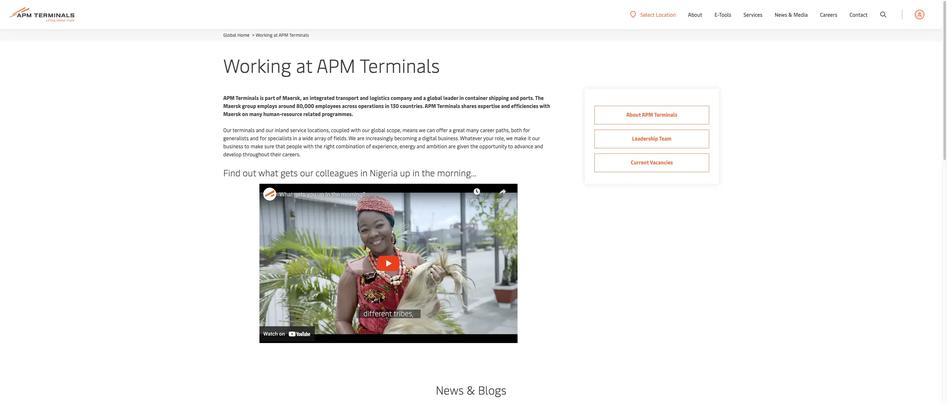 Task type: describe. For each thing, give the bounding box(es) containing it.
scope,
[[387, 127, 402, 134]]

team
[[660, 135, 672, 142]]

on
[[242, 110, 248, 118]]

of inside the apm terminals is part of maersk, an integrated transport and logistics company and a global leader in container shipping and ports. the maersk group employs around 80,000 employees across operations in 130 countries. apm terminals shares expertise and efficiencies with maersk on many human-resource related programmes.
[[276, 94, 282, 101]]

contact
[[850, 11, 868, 18]]

your
[[484, 135, 494, 142]]

0 vertical spatial we
[[419, 127, 426, 134]]

and down 'shipping' on the top of the page
[[502, 102, 510, 109]]

global inside the apm terminals is part of maersk, an integrated transport and logistics company and a global leader in container shipping and ports. the maersk group employs around 80,000 employees across operations in 130 countries. apm terminals shares expertise and efficiencies with maersk on many human-resource related programmes.
[[427, 94, 443, 101]]

1 vertical spatial are
[[449, 143, 456, 150]]

select location button
[[631, 11, 676, 18]]

select location
[[641, 11, 676, 18]]

many inside our terminals and our inland service locations, coupled with our global scope, means we can offer a great many career paths, both for generalists and for specialists in a wide array of fields. we are increasingly becoming a digital business. whatever your role, we make it our business to make sure that people with the right combination of experience, energy and ambition are given the opportunity to advance and develop throughout their careers.
[[467, 127, 479, 134]]

efficiencies
[[512, 102, 539, 109]]

our right gets
[[300, 167, 313, 179]]

logistics
[[370, 94, 390, 101]]

combination
[[336, 143, 365, 150]]

about for about
[[689, 11, 703, 18]]

employees
[[316, 102, 341, 109]]

out
[[243, 167, 256, 179]]

colleagues
[[316, 167, 358, 179]]

around
[[279, 102, 296, 109]]

1 maersk from the top
[[223, 102, 241, 109]]

great
[[453, 127, 465, 134]]

1 vertical spatial with
[[351, 127, 361, 134]]

leadership team
[[633, 135, 672, 142]]

home
[[238, 32, 250, 38]]

in inside our terminals and our inland service locations, coupled with our global scope, means we can offer a great many career paths, both for generalists and for specialists in a wide array of fields. we are increasingly becoming a digital business. whatever your role, we make it our business to make sure that people with the right combination of experience, energy and ambition are given the opportunity to advance and develop throughout their careers.
[[293, 135, 297, 142]]

& for media
[[789, 11, 793, 18]]

an
[[303, 94, 309, 101]]

and right terminals
[[256, 127, 265, 134]]

0 horizontal spatial at
[[274, 32, 278, 38]]

leadership team link
[[595, 130, 710, 149]]

careers
[[821, 11, 838, 18]]

our
[[223, 127, 232, 134]]

about apm terminals
[[627, 111, 678, 118]]

nigeria
[[370, 167, 398, 179]]

a inside the apm terminals is part of maersk, an integrated transport and logistics company and a global leader in container shipping and ports. the maersk group employs around 80,000 employees across operations in 130 countries. apm terminals shares expertise and efficiencies with maersk on many human-resource related programmes.
[[424, 94, 426, 101]]

1 horizontal spatial the
[[422, 167, 435, 179]]

it
[[528, 135, 531, 142]]

that
[[276, 143, 285, 150]]

is
[[260, 94, 264, 101]]

news for news & media
[[775, 11, 788, 18]]

career
[[481, 127, 495, 134]]

integrated
[[310, 94, 335, 101]]

2 maersk from the top
[[223, 110, 241, 118]]

what
[[259, 167, 278, 179]]

coupled
[[331, 127, 350, 134]]

vacancies
[[650, 159, 673, 166]]

and up countries.
[[414, 94, 422, 101]]

e-tools button
[[715, 0, 732, 29]]

ports.
[[520, 94, 534, 101]]

contact button
[[850, 0, 868, 29]]

their
[[271, 151, 281, 158]]

our left inland
[[266, 127, 274, 134]]

maersk,
[[283, 94, 302, 101]]

means
[[403, 127, 418, 134]]

news & media
[[775, 11, 808, 18]]

sure
[[265, 143, 274, 150]]

business
[[223, 143, 243, 150]]

80,000
[[297, 102, 314, 109]]

our up increasingly
[[362, 127, 370, 134]]

gets
[[281, 167, 298, 179]]

shares
[[462, 102, 477, 109]]

news & blogs
[[436, 382, 507, 398]]

working at apm terminals
[[223, 52, 440, 78]]

news & media button
[[775, 0, 808, 29]]

in left 130
[[385, 102, 390, 109]]

leader
[[444, 94, 459, 101]]

about for about apm terminals
[[627, 111, 641, 118]]

global
[[223, 32, 237, 38]]

in left nigeria
[[361, 167, 368, 179]]

current vacancies
[[631, 159, 673, 166]]

in right "up"
[[413, 167, 420, 179]]

container
[[465, 94, 488, 101]]

find out what gets our colleagues in nigeria up in the morning...
[[223, 167, 477, 179]]

increasingly
[[366, 135, 393, 142]]

wide
[[303, 135, 313, 142]]

and right advance
[[535, 143, 544, 150]]

both
[[512, 127, 522, 134]]

transport
[[336, 94, 359, 101]]

0 horizontal spatial the
[[315, 143, 323, 150]]

our right it
[[533, 135, 540, 142]]

news for news & blogs
[[436, 382, 464, 398]]



Task type: locate. For each thing, give the bounding box(es) containing it.
and down the digital
[[417, 143, 426, 150]]

1 vertical spatial maersk
[[223, 110, 241, 118]]

0 vertical spatial &
[[789, 11, 793, 18]]

services button
[[744, 0, 763, 29]]

global left leader
[[427, 94, 443, 101]]

in up "people"
[[293, 135, 297, 142]]

and left ports.
[[510, 94, 519, 101]]

1 horizontal spatial make
[[514, 135, 527, 142]]

operations
[[358, 102, 384, 109]]

of right part
[[276, 94, 282, 101]]

human-
[[263, 110, 282, 118]]

the right given
[[471, 143, 479, 150]]

a left the digital
[[419, 135, 421, 142]]

1 vertical spatial make
[[251, 143, 263, 150]]

generalists
[[223, 135, 249, 142]]

global up increasingly
[[371, 127, 386, 134]]

2 horizontal spatial the
[[471, 143, 479, 150]]

select
[[641, 11, 655, 18]]

a up countries.
[[424, 94, 426, 101]]

across
[[342, 102, 357, 109]]

1 horizontal spatial for
[[524, 127, 530, 134]]

0 vertical spatial about
[[689, 11, 703, 18]]

global
[[427, 94, 443, 101], [371, 127, 386, 134]]

careers button
[[821, 0, 838, 29]]

leadership
[[633, 135, 659, 142]]

with down the
[[540, 102, 551, 109]]

0 vertical spatial news
[[775, 11, 788, 18]]

1 horizontal spatial about
[[689, 11, 703, 18]]

programmes.
[[322, 110, 353, 118]]

make up advance
[[514, 135, 527, 142]]

offer
[[437, 127, 448, 134]]

develop
[[223, 151, 242, 158]]

fields.
[[334, 135, 348, 142]]

1 vertical spatial working
[[223, 52, 291, 78]]

apm
[[279, 32, 289, 38], [317, 52, 356, 78], [223, 94, 235, 101], [425, 102, 436, 109], [642, 111, 654, 118]]

morning...
[[438, 167, 477, 179]]

1 vertical spatial at
[[296, 52, 313, 78]]

right
[[324, 143, 335, 150]]

2 horizontal spatial of
[[366, 143, 371, 150]]

0 horizontal spatial are
[[357, 135, 365, 142]]

the
[[535, 94, 544, 101]]

and
[[360, 94, 369, 101], [414, 94, 422, 101], [510, 94, 519, 101], [502, 102, 510, 109], [256, 127, 265, 134], [250, 135, 259, 142], [417, 143, 426, 150], [535, 143, 544, 150]]

resource
[[282, 110, 302, 118]]

up
[[400, 167, 411, 179]]

are
[[357, 135, 365, 142], [449, 143, 456, 150]]

0 horizontal spatial of
[[276, 94, 282, 101]]

expertise
[[478, 102, 500, 109]]

>
[[252, 32, 255, 38]]

part
[[265, 94, 275, 101]]

terminals
[[290, 32, 309, 38], [360, 52, 440, 78], [236, 94, 259, 101], [437, 102, 460, 109], [655, 111, 678, 118]]

employs
[[257, 102, 277, 109]]

0 vertical spatial working
[[256, 32, 273, 38]]

1 vertical spatial &
[[467, 382, 475, 398]]

working right >
[[256, 32, 273, 38]]

0 vertical spatial of
[[276, 94, 282, 101]]

advance
[[515, 143, 534, 150]]

& inside dropdown button
[[789, 11, 793, 18]]

to left advance
[[508, 143, 513, 150]]

many right great
[[467, 127, 479, 134]]

throughout
[[243, 151, 269, 158]]

digital
[[422, 135, 437, 142]]

related
[[304, 110, 321, 118]]

inland
[[275, 127, 289, 134]]

current vacancies link
[[595, 154, 710, 172]]

current
[[631, 159, 649, 166]]

with
[[540, 102, 551, 109], [351, 127, 361, 134], [304, 143, 314, 150]]

0 horizontal spatial make
[[251, 143, 263, 150]]

0 vertical spatial make
[[514, 135, 527, 142]]

1 vertical spatial for
[[260, 135, 267, 142]]

business. whatever
[[438, 135, 483, 142]]

opportunity
[[480, 143, 507, 150]]

0 vertical spatial many
[[249, 110, 262, 118]]

about left e- at the top of the page
[[689, 11, 703, 18]]

0 horizontal spatial many
[[249, 110, 262, 118]]

apm terminals is part of maersk, an integrated transport and logistics company and a global leader in container shipping and ports. the maersk group employs around 80,000 employees across operations in 130 countries. apm terminals shares expertise and efficiencies with maersk on many human-resource related programmes.
[[223, 94, 551, 118]]

we
[[349, 135, 356, 142]]

& for blogs
[[467, 382, 475, 398]]

0 horizontal spatial about
[[627, 111, 641, 118]]

1 horizontal spatial global
[[427, 94, 443, 101]]

to up throughout
[[245, 143, 250, 150]]

role,
[[495, 135, 505, 142]]

0 vertical spatial are
[[357, 135, 365, 142]]

find
[[223, 167, 241, 179]]

we left can
[[419, 127, 426, 134]]

blogs
[[478, 382, 507, 398]]

the
[[315, 143, 323, 150], [471, 143, 479, 150], [422, 167, 435, 179]]

people
[[287, 143, 302, 150]]

with up we
[[351, 127, 361, 134]]

about
[[689, 11, 703, 18], [627, 111, 641, 118]]

becoming
[[395, 135, 417, 142]]

0 horizontal spatial for
[[260, 135, 267, 142]]

our terminals and our inland service locations, coupled with our global scope, means we can offer a great many career paths, both for generalists and for specialists in a wide array of fields. we are increasingly becoming a digital business. whatever your role, we make it our business to make sure that people with the right combination of experience, energy and ambition are given the opportunity to advance and develop throughout their careers.
[[223, 127, 544, 158]]

1 vertical spatial many
[[467, 127, 479, 134]]

2 vertical spatial of
[[366, 143, 371, 150]]

the right "up"
[[422, 167, 435, 179]]

of up right
[[328, 135, 333, 142]]

tools
[[720, 11, 732, 18]]

2 vertical spatial with
[[304, 143, 314, 150]]

0 horizontal spatial we
[[419, 127, 426, 134]]

1 vertical spatial global
[[371, 127, 386, 134]]

company
[[391, 94, 412, 101]]

& left media
[[789, 11, 793, 18]]

1 horizontal spatial news
[[775, 11, 788, 18]]

locations,
[[308, 127, 330, 134]]

and up operations
[[360, 94, 369, 101]]

make
[[514, 135, 527, 142], [251, 143, 263, 150]]

global home > working at apm terminals
[[223, 32, 309, 38]]

1 vertical spatial news
[[436, 382, 464, 398]]

we right role,
[[507, 135, 513, 142]]

service
[[290, 127, 307, 134]]

0 vertical spatial global
[[427, 94, 443, 101]]

group
[[242, 102, 256, 109]]

news inside news & media dropdown button
[[775, 11, 788, 18]]

about inside about apm terminals link
[[627, 111, 641, 118]]

1 horizontal spatial many
[[467, 127, 479, 134]]

0 horizontal spatial to
[[245, 143, 250, 150]]

specialists
[[268, 135, 292, 142]]

careers.
[[283, 151, 301, 158]]

terminals
[[233, 127, 255, 134]]

0 horizontal spatial &
[[467, 382, 475, 398]]

1 horizontal spatial with
[[351, 127, 361, 134]]

working down >
[[223, 52, 291, 78]]

make up throughout
[[251, 143, 263, 150]]

& left blogs
[[467, 382, 475, 398]]

1 vertical spatial we
[[507, 135, 513, 142]]

0 horizontal spatial news
[[436, 382, 464, 398]]

&
[[789, 11, 793, 18], [467, 382, 475, 398]]

in
[[460, 94, 464, 101], [385, 102, 390, 109], [293, 135, 297, 142], [361, 167, 368, 179], [413, 167, 420, 179]]

about button
[[689, 0, 703, 29]]

maersk left on
[[223, 110, 241, 118]]

0 vertical spatial at
[[274, 32, 278, 38]]

can
[[427, 127, 435, 134]]

our
[[266, 127, 274, 134], [362, 127, 370, 134], [533, 135, 540, 142], [300, 167, 313, 179]]

with inside the apm terminals is part of maersk, an integrated transport and logistics company and a global leader in container shipping and ports. the maersk group employs around 80,000 employees across operations in 130 countries. apm terminals shares expertise and efficiencies with maersk on many human-resource related programmes.
[[540, 102, 551, 109]]

are right we
[[357, 135, 365, 142]]

with down wide
[[304, 143, 314, 150]]

0 vertical spatial with
[[540, 102, 551, 109]]

of down increasingly
[[366, 143, 371, 150]]

0 vertical spatial for
[[524, 127, 530, 134]]

1 to from the left
[[245, 143, 250, 150]]

1 horizontal spatial &
[[789, 11, 793, 18]]

1 horizontal spatial are
[[449, 143, 456, 150]]

and down terminals
[[250, 135, 259, 142]]

2 to from the left
[[508, 143, 513, 150]]

130
[[391, 102, 399, 109]]

1 horizontal spatial we
[[507, 135, 513, 142]]

are left given
[[449, 143, 456, 150]]

energy
[[400, 143, 416, 150]]

2 horizontal spatial with
[[540, 102, 551, 109]]

e-
[[715, 11, 720, 18]]

maersk left "group"
[[223, 102, 241, 109]]

in right leader
[[460, 94, 464, 101]]

countries.
[[400, 102, 424, 109]]

for up it
[[524, 127, 530, 134]]

a right offer
[[449, 127, 452, 134]]

array
[[315, 135, 326, 142]]

about up leadership
[[627, 111, 641, 118]]

a left wide
[[299, 135, 301, 142]]

0 horizontal spatial with
[[304, 143, 314, 150]]

1 vertical spatial of
[[328, 135, 333, 142]]

many inside the apm terminals is part of maersk, an integrated transport and logistics company and a global leader in container shipping and ports. the maersk group employs around 80,000 employees across operations in 130 countries. apm terminals shares expertise and efficiencies with maersk on many human-resource related programmes.
[[249, 110, 262, 118]]

0 horizontal spatial global
[[371, 127, 386, 134]]

maersk
[[223, 102, 241, 109], [223, 110, 241, 118]]

shipping
[[489, 94, 509, 101]]

media
[[794, 11, 808, 18]]

for up sure
[[260, 135, 267, 142]]

services
[[744, 11, 763, 18]]

1 vertical spatial about
[[627, 111, 641, 118]]

global inside our terminals and our inland service locations, coupled with our global scope, means we can offer a great many career paths, both for generalists and for specialists in a wide array of fields. we are increasingly becoming a digital business. whatever your role, we make it our business to make sure that people with the right combination of experience, energy and ambition are given the opportunity to advance and develop throughout their careers.
[[371, 127, 386, 134]]

paths,
[[496, 127, 510, 134]]

the down 'array'
[[315, 143, 323, 150]]

1 horizontal spatial at
[[296, 52, 313, 78]]

1 horizontal spatial of
[[328, 135, 333, 142]]

0 vertical spatial maersk
[[223, 102, 241, 109]]

e-tools
[[715, 11, 732, 18]]

about apm terminals link
[[595, 106, 710, 125]]

many down "group"
[[249, 110, 262, 118]]

1 horizontal spatial to
[[508, 143, 513, 150]]



Task type: vqa. For each thing, say whether or not it's contained in the screenshot.
Select
yes



